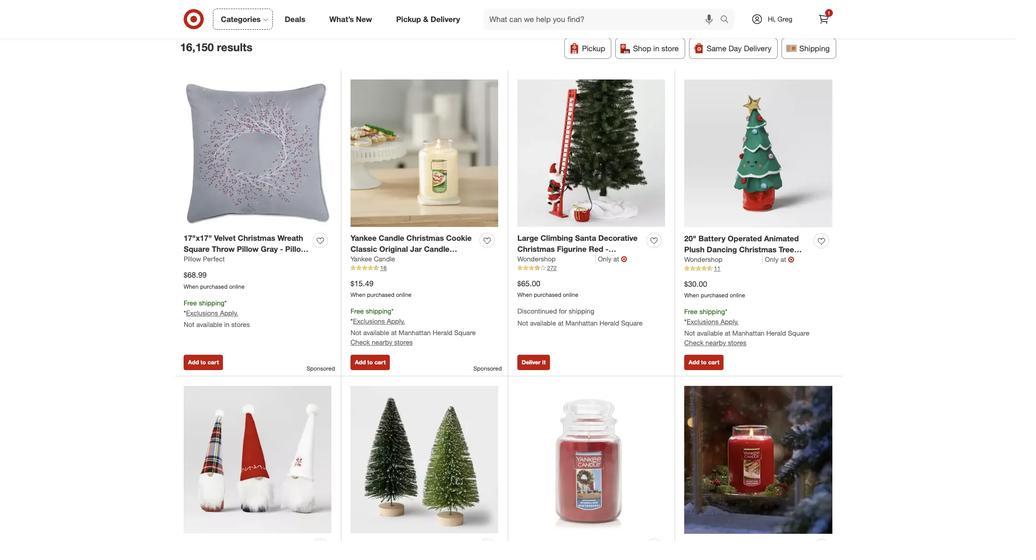 Task type: locate. For each thing, give the bounding box(es) containing it.
yankee
[[351, 233, 377, 243], [351, 255, 372, 263]]

christmas up jar
[[406, 233, 444, 243]]

christmas down "operated"
[[739, 245, 777, 254]]

purchased down "$68.99"
[[200, 283, 228, 291]]

available down $30.00 when purchased online
[[697, 329, 723, 338]]

2 horizontal spatial manhattan
[[732, 329, 764, 338]]

check nearby stores button for "exclusions apply." link corresponding to $15.49
[[351, 338, 413, 348]]

online down 16 link at the left of the page
[[396, 292, 411, 299]]

only at ¬ down red
[[598, 255, 627, 264]]

available
[[530, 319, 556, 328], [196, 321, 222, 329], [363, 329, 389, 337], [697, 329, 723, 338]]

cart for $30.00
[[708, 359, 719, 367]]

$30.00 when purchased online
[[684, 279, 745, 299]]

exclusions down $68.99 when purchased online
[[186, 309, 218, 317]]

candle up 16
[[374, 255, 395, 263]]

wondershop™ inside 20" battery operated animated plush dancing christmas tree sculpture - wondershop™ green
[[727, 256, 777, 265]]

purchased inside $30.00 when purchased online
[[701, 292, 728, 299]]

perfect down throw
[[203, 255, 225, 263]]

exclusions down $30.00 when purchased online
[[687, 318, 719, 326]]

add for $30.00
[[689, 359, 699, 367]]

1 horizontal spatial add to cart
[[355, 359, 386, 367]]

santa
[[575, 233, 596, 243]]

only at ¬
[[598, 255, 627, 264], [765, 255, 794, 265]]

purchased
[[200, 283, 228, 291], [367, 292, 394, 299], [534, 292, 561, 299], [701, 292, 728, 299]]

pillow up "$68.99"
[[184, 255, 201, 263]]

3 cart from the left
[[708, 359, 719, 367]]

0 horizontal spatial only at ¬
[[598, 255, 627, 264]]

not
[[517, 319, 528, 328], [184, 321, 194, 329], [351, 329, 361, 337], [684, 329, 695, 338]]

2 horizontal spatial add
[[689, 359, 699, 367]]

online inside $15.49 when purchased online
[[396, 292, 411, 299]]

only at ¬ for tree
[[765, 255, 794, 265]]

0 horizontal spatial check
[[351, 339, 370, 347]]

2 yankee from the top
[[351, 255, 372, 263]]

purchased inside $15.49 when purchased online
[[367, 292, 394, 299]]

add to cart button for $68.99
[[184, 356, 223, 371]]

0 horizontal spatial wondershop™
[[517, 255, 568, 265]]

¬ down decorative
[[621, 255, 627, 264]]

* down $15.49
[[351, 317, 353, 326]]

candle up original
[[379, 233, 404, 243]]

what's
[[329, 14, 354, 24]]

1 vertical spatial in
[[224, 321, 229, 329]]

apply.
[[220, 309, 238, 317], [387, 317, 405, 326], [721, 318, 739, 326]]

stores
[[231, 321, 250, 329], [394, 339, 413, 347], [728, 339, 746, 347]]

when inside $30.00 when purchased online
[[684, 292, 699, 299]]

available down $15.49 when purchased online
[[363, 329, 389, 337]]

deliver it
[[522, 359, 546, 367]]

1
[[827, 10, 830, 16]]

add to cart for $15.49
[[355, 359, 386, 367]]

3 add to cart button from the left
[[684, 356, 724, 371]]

when
[[184, 283, 199, 291], [351, 292, 365, 299], [517, 292, 532, 299], [684, 292, 699, 299]]

0 horizontal spatial manhattan
[[399, 329, 431, 337]]

1 horizontal spatial only
[[765, 256, 779, 264]]

sort button
[[229, 7, 273, 28]]

2 horizontal spatial to
[[701, 359, 707, 367]]

exclusions apply. link down $15.49 when purchased online
[[353, 317, 405, 326]]

1 cart from the left
[[208, 359, 219, 367]]

1 add to cart from the left
[[188, 359, 219, 367]]

when inside $68.99 when purchased online
[[184, 283, 199, 291]]

christmas up gray
[[238, 233, 275, 243]]

- right red
[[605, 244, 609, 254]]

$68.99 when purchased online
[[184, 271, 245, 291]]

delivery for pickup & delivery
[[431, 14, 460, 24]]

in
[[653, 43, 659, 53], [224, 321, 229, 329]]

cream
[[351, 255, 375, 265]]

0 vertical spatial in
[[653, 43, 659, 53]]

free down "$68.99"
[[184, 299, 197, 307]]

apply. down $15.49 when purchased online
[[387, 317, 405, 326]]

at down decorative
[[613, 255, 619, 263]]

by
[[536, 13, 544, 22]]

0 horizontal spatial herald
[[433, 329, 452, 337]]

shipping for "exclusions apply." link corresponding to $15.49
[[366, 307, 391, 316]]

yankee candle sparkling cinnamon classic original jar candle red 22oz image
[[684, 386, 832, 535], [684, 386, 832, 535]]

1 horizontal spatial wondershop
[[684, 256, 722, 264]]

0 horizontal spatial check nearby stores button
[[351, 338, 413, 348]]

dancing
[[707, 245, 737, 254]]

delivery
[[431, 14, 460, 24], [744, 43, 772, 53]]

christmas
[[238, 233, 275, 243], [406, 233, 444, 243], [517, 244, 555, 254], [739, 245, 777, 254]]

manhattan for check nearby stores button related to "exclusions apply." link corresponding to $15.49
[[399, 329, 431, 337]]

0 vertical spatial pickup
[[396, 14, 421, 24]]

2 sponsored from the left
[[473, 366, 502, 373]]

at down tree
[[780, 256, 786, 264]]

0 horizontal spatial ¬
[[621, 255, 627, 264]]

2 cart from the left
[[374, 359, 386, 367]]

0 vertical spatial delivery
[[431, 14, 460, 24]]

manhattan for check nearby stores button related to the rightmost "exclusions apply." link
[[732, 329, 764, 338]]

2 add from the left
[[355, 359, 366, 367]]

pillow down wreath
[[285, 244, 307, 254]]

wondershop™ down "operated"
[[727, 256, 777, 265]]

1 horizontal spatial deals
[[479, 13, 498, 22]]

stores inside free shipping * * exclusions apply. not available in stores
[[231, 321, 250, 329]]

wondershop up 272
[[517, 255, 556, 263]]

¬ for tree
[[788, 255, 794, 265]]

$68.99
[[184, 271, 207, 280]]

exclusions apply. link for $15.49
[[353, 317, 405, 326]]

0 horizontal spatial only
[[598, 255, 611, 263]]

candle for yankee candle
[[374, 255, 395, 263]]

apply. down $30.00 when purchased online
[[721, 318, 739, 326]]

shipping down $15.49 when purchased online
[[366, 307, 391, 316]]

1 horizontal spatial free shipping * * exclusions apply. not available at manhattan herald square check nearby stores
[[684, 308, 809, 347]]

2 add to cart button from the left
[[351, 356, 390, 371]]

online for $30.00
[[730, 292, 745, 299]]

1 horizontal spatial in
[[653, 43, 659, 53]]

yankee up 'classic'
[[351, 233, 377, 243]]

2 perfect from the left
[[203, 255, 225, 263]]

shipping down $68.99 when purchased online
[[199, 299, 224, 307]]

1 perfect from the left
[[184, 255, 210, 265]]

color button
[[395, 7, 429, 28]]

272 link
[[517, 264, 665, 273]]

1 horizontal spatial check
[[684, 339, 704, 347]]

- right gray
[[280, 244, 283, 254]]

deals for the deals link
[[285, 14, 305, 24]]

only at ¬ down tree
[[765, 255, 794, 265]]

deals link
[[277, 9, 317, 30]]

add
[[188, 359, 199, 367], [355, 359, 366, 367], [689, 359, 699, 367]]

online up for
[[563, 292, 578, 299]]

shipping right for
[[569, 307, 594, 316]]

when down $15.49
[[351, 292, 365, 299]]

1 horizontal spatial sponsored
[[473, 366, 502, 373]]

perfect
[[184, 255, 210, 265], [203, 255, 225, 263]]

17"x17" velvet christmas wreath square throw pillow gray - pillow perfect image
[[184, 80, 331, 227], [184, 80, 331, 227]]

0 horizontal spatial add to cart
[[188, 359, 219, 367]]

0 horizontal spatial exclusions
[[186, 309, 218, 317]]

when inside $65.00 when purchased online
[[517, 292, 532, 299]]

*
[[224, 299, 227, 307], [391, 307, 394, 316], [725, 308, 727, 316], [184, 309, 186, 317], [351, 317, 353, 326], [684, 318, 687, 326]]

cart for $68.99
[[208, 359, 219, 367]]

272
[[547, 265, 557, 272]]

1 vertical spatial pickup
[[582, 43, 605, 53]]

shop in store
[[633, 43, 679, 53]]

shipping down $30.00 when purchased online
[[699, 308, 725, 316]]

exclusions apply. link down $68.99 when purchased online
[[186, 309, 238, 317]]

3 add from the left
[[689, 359, 699, 367]]

1 horizontal spatial pickup
[[582, 43, 605, 53]]

online inside $30.00 when purchased online
[[730, 292, 745, 299]]

exclusions apply. link
[[186, 309, 238, 317], [353, 317, 405, 326], [687, 318, 739, 326]]

wondershop link
[[517, 255, 596, 264], [684, 255, 763, 265]]

0 vertical spatial yankee
[[351, 233, 377, 243]]

0 horizontal spatial deals
[[285, 14, 305, 24]]

exclusions apply. link down $30.00 when purchased online
[[687, 318, 739, 326]]

available for "exclusions apply." link related to $68.99
[[196, 321, 222, 329]]

1 horizontal spatial wondershop™
[[727, 256, 777, 265]]

0 horizontal spatial nearby
[[372, 339, 392, 347]]

1 vertical spatial candle
[[424, 244, 450, 254]]

purchased down $30.00
[[701, 292, 728, 299]]

pickup inside button
[[582, 43, 605, 53]]

wondershop
[[517, 255, 556, 263], [684, 256, 722, 264]]

$15.49 when purchased online
[[351, 279, 411, 299]]

0 horizontal spatial cart
[[208, 359, 219, 367]]

0 horizontal spatial stores
[[231, 321, 250, 329]]

not inside free shipping * * exclusions apply. not available in stores
[[184, 321, 194, 329]]

¬ down tree
[[788, 255, 794, 265]]

pickup & delivery
[[396, 14, 460, 24]]

perfect up "$68.99"
[[184, 255, 210, 265]]

wondershop link down dancing
[[684, 255, 763, 265]]

deliver
[[522, 359, 541, 367]]

manhattan
[[565, 319, 598, 328], [399, 329, 431, 337], [732, 329, 764, 338]]

discontinued for shipping not available at manhattan herald square
[[517, 307, 643, 328]]

in left store
[[653, 43, 659, 53]]

0 horizontal spatial apply.
[[220, 309, 238, 317]]

wondershop down plush
[[684, 256, 722, 264]]

when down "$68.99"
[[184, 283, 199, 291]]

20"
[[684, 234, 696, 243]]

large
[[517, 233, 538, 243]]

1 horizontal spatial herald
[[599, 319, 619, 328]]

1 vertical spatial yankee
[[351, 255, 372, 263]]

1 horizontal spatial manhattan
[[565, 319, 598, 328]]

yankee candle sparkling winterberry classic original jar candle burgundy 22oz image
[[517, 386, 665, 534], [517, 386, 665, 534]]

2 horizontal spatial cart
[[708, 359, 719, 367]]

delivery right &
[[431, 14, 460, 24]]

check
[[351, 339, 370, 347], [684, 339, 704, 347]]

greg
[[778, 15, 792, 23]]

purchased inside $68.99 when purchased online
[[200, 283, 228, 291]]

cart
[[208, 359, 219, 367], [374, 359, 386, 367], [708, 359, 719, 367]]

3 add to cart from the left
[[689, 359, 719, 367]]

manhattan inside discontinued for shipping not available at manhattan herald square
[[565, 319, 598, 328]]

* down "$68.99"
[[184, 309, 186, 317]]

0 horizontal spatial wondershop link
[[517, 255, 596, 264]]

not inside discontinued for shipping not available at manhattan herald square
[[517, 319, 528, 328]]

add to cart button
[[184, 356, 223, 371], [351, 356, 390, 371], [684, 356, 724, 371]]

$30.00
[[684, 279, 707, 289]]

0 horizontal spatial sponsored
[[307, 366, 335, 373]]

delivery for same day delivery
[[744, 43, 772, 53]]

1 horizontal spatial add to cart button
[[351, 356, 390, 371]]

online inside $68.99 when purchased online
[[229, 283, 245, 291]]

yankee candle christmas cookie classic original jar candle cream 22oz link
[[351, 233, 476, 265]]

to for $15.49
[[367, 359, 373, 367]]

shipping inside free shipping * * exclusions apply. not available in stores
[[199, 299, 224, 307]]

available down $68.99 when purchased online
[[196, 321, 222, 329]]

day
[[729, 43, 742, 53]]

1 horizontal spatial check nearby stores button
[[684, 339, 746, 348]]

yankee candle link
[[351, 255, 395, 264]]

nearby
[[372, 339, 392, 347], [705, 339, 726, 347]]

yankee down 'classic'
[[351, 255, 372, 263]]

herald for check nearby stores button related to the rightmost "exclusions apply." link
[[766, 329, 786, 338]]

0 horizontal spatial wondershop
[[517, 255, 556, 263]]

deals right the sort
[[285, 14, 305, 24]]

2 horizontal spatial exclusions
[[687, 318, 719, 326]]

check for check nearby stores button related to the rightmost "exclusions apply." link
[[684, 339, 704, 347]]

exclusions inside free shipping * * exclusions apply. not available in stores
[[186, 309, 218, 317]]

yankee inside yankee candle christmas cookie classic original jar candle cream 22oz
[[351, 233, 377, 243]]

only up 11 link
[[765, 256, 779, 264]]

0 horizontal spatial exclusions apply. link
[[186, 309, 238, 317]]

check nearby stores button
[[351, 338, 413, 348], [684, 339, 746, 348]]

herald inside discontinued for shipping not available at manhattan herald square
[[599, 319, 619, 328]]

1 add from the left
[[188, 359, 199, 367]]

free inside free shipping * * exclusions apply. not available in stores
[[184, 299, 197, 307]]

green
[[779, 256, 801, 265]]

11 link
[[684, 265, 832, 273]]

0 horizontal spatial pickup
[[396, 14, 421, 24]]

pickup down what can we help you find? suggestions appear below 'search box'
[[582, 43, 605, 53]]

2 horizontal spatial -
[[722, 256, 725, 265]]

apply. inside free shipping * * exclusions apply. not available in stores
[[220, 309, 238, 317]]

0 horizontal spatial free
[[184, 299, 197, 307]]

2 add to cart from the left
[[355, 359, 386, 367]]

wondershop link up 272
[[517, 255, 596, 264]]

1 horizontal spatial cart
[[374, 359, 386, 367]]

pickup left &
[[396, 14, 421, 24]]

candle right jar
[[424, 244, 450, 254]]

0 horizontal spatial add
[[188, 359, 199, 367]]

1 horizontal spatial exclusions
[[353, 317, 385, 326]]

1 horizontal spatial ¬
[[788, 255, 794, 265]]

when for $68.99
[[184, 283, 199, 291]]

product grouping button
[[313, 7, 391, 28]]

exclusions down $15.49 when purchased online
[[353, 317, 385, 326]]

purchased inside $65.00 when purchased online
[[534, 292, 561, 299]]

free down $30.00
[[684, 308, 698, 316]]

online down 11 link
[[730, 292, 745, 299]]

type button
[[277, 7, 309, 28]]

0 horizontal spatial to
[[200, 359, 206, 367]]

0 horizontal spatial in
[[224, 321, 229, 329]]

0 horizontal spatial -
[[280, 244, 283, 254]]

deals
[[479, 13, 498, 22], [285, 14, 305, 24]]

pickup
[[396, 14, 421, 24], [582, 43, 605, 53]]

deals left sold
[[479, 13, 498, 22]]

$65.00
[[517, 279, 540, 288]]

add for $68.99
[[188, 359, 199, 367]]

1 to from the left
[[200, 359, 206, 367]]

christmas inside 17"x17" velvet christmas wreath square throw pillow gray - pillow perfect
[[238, 233, 275, 243]]

yankee candle christmas cookie classic original jar candle cream 22oz image
[[351, 80, 498, 227], [351, 80, 498, 227]]

free down $15.49
[[351, 307, 364, 316]]

2pc 6" decorative sisal christmas bottle brush tree set green - wondershop™ image
[[351, 386, 498, 534], [351, 386, 498, 534]]

when down $30.00
[[684, 292, 699, 299]]

0 horizontal spatial pillow
[[184, 255, 201, 263]]

christmas inside yankee candle christmas cookie classic original jar candle cream 22oz
[[406, 233, 444, 243]]

11
[[714, 265, 720, 273]]

1 horizontal spatial delivery
[[744, 43, 772, 53]]

* down $30.00
[[684, 318, 687, 326]]

3 to from the left
[[701, 359, 707, 367]]

at down for
[[558, 319, 564, 328]]

large climbing santa decorative christmas figurine red - wondershop™ link
[[517, 233, 643, 265]]

deals inside button
[[479, 13, 498, 22]]

when down $65.00
[[517, 292, 532, 299]]

1 horizontal spatial free
[[351, 307, 364, 316]]

filter button
[[180, 7, 225, 28]]

online inside $65.00 when purchased online
[[563, 292, 578, 299]]

1 horizontal spatial to
[[367, 359, 373, 367]]

christmas inside 20" battery operated animated plush dancing christmas tree sculpture - wondershop™ green
[[739, 245, 777, 254]]

sponsored for yankee candle christmas cookie classic original jar candle cream 22oz
[[473, 366, 502, 373]]

original
[[379, 244, 408, 254]]

0 horizontal spatial free shipping * * exclusions apply. not available at manhattan herald square check nearby stores
[[351, 307, 476, 347]]

in inside button
[[653, 43, 659, 53]]

store
[[661, 43, 679, 53]]

1 yankee from the top
[[351, 233, 377, 243]]

pillow left gray
[[237, 244, 259, 254]]

yankee for yankee candle christmas cookie classic original jar candle cream 22oz
[[351, 233, 377, 243]]

online for $65.00
[[563, 292, 578, 299]]

2 to from the left
[[367, 359, 373, 367]]

0 horizontal spatial delivery
[[431, 14, 460, 24]]

- right 11
[[722, 256, 725, 265]]

20" battery operated animated plush dancing christmas tree sculpture - wondershop™ green link
[[684, 233, 810, 265]]

purchased up discontinued
[[534, 292, 561, 299]]

1 horizontal spatial nearby
[[705, 339, 726, 347]]

wondershop™ down climbing
[[517, 255, 568, 265]]

apply. for $15.49
[[387, 317, 405, 326]]

large climbing santa decorative christmas figurine red - wondershop™ image
[[517, 80, 665, 227], [517, 80, 665, 227]]

delivery right day
[[744, 43, 772, 53]]

square
[[184, 244, 210, 254], [621, 319, 643, 328], [454, 329, 476, 337], [788, 329, 809, 338]]

apply. down $68.99 when purchased online
[[220, 309, 238, 317]]

2 horizontal spatial stores
[[728, 339, 746, 347]]

2 horizontal spatial free
[[684, 308, 698, 316]]

purchased down $15.49
[[367, 292, 394, 299]]

available inside free shipping * * exclusions apply. not available in stores
[[196, 321, 222, 329]]

2 horizontal spatial add to cart button
[[684, 356, 724, 371]]

1 horizontal spatial add
[[355, 359, 366, 367]]

delivery inside button
[[744, 43, 772, 53]]

1 link
[[813, 9, 834, 30]]

1 sponsored from the left
[[307, 366, 335, 373]]

online up free shipping * * exclusions apply. not available in stores
[[229, 283, 245, 291]]

available for the rightmost "exclusions apply." link
[[697, 329, 723, 338]]

1 horizontal spatial apply.
[[387, 317, 405, 326]]

1 horizontal spatial stores
[[394, 339, 413, 347]]

0 vertical spatial candle
[[379, 233, 404, 243]]

when inside $15.49 when purchased online
[[351, 292, 365, 299]]

2 horizontal spatial add to cart
[[689, 359, 719, 367]]

to for $68.99
[[200, 359, 206, 367]]

0 horizontal spatial add to cart button
[[184, 356, 223, 371]]

available down discontinued
[[530, 319, 556, 328]]

1 horizontal spatial exclusions apply. link
[[353, 317, 405, 326]]

only for christmas
[[765, 256, 779, 264]]

throw
[[212, 244, 235, 254]]

1 add to cart button from the left
[[184, 356, 223, 371]]

yankee for yankee candle
[[351, 255, 372, 263]]

square inside discontinued for shipping not available at manhattan herald square
[[621, 319, 643, 328]]

1 horizontal spatial wondershop link
[[684, 255, 763, 265]]

yankee candle
[[351, 255, 395, 263]]

20" battery operated animated plush dancing christmas tree sculpture - wondershop™ green image
[[684, 80, 832, 228], [684, 80, 832, 228]]

2 horizontal spatial herald
[[766, 329, 786, 338]]

¬
[[621, 255, 627, 264], [788, 255, 794, 265]]

purchased for $30.00
[[701, 292, 728, 299]]

check for check nearby stores button related to "exclusions apply." link corresponding to $15.49
[[351, 339, 370, 347]]

in down $68.99 when purchased online
[[224, 321, 229, 329]]

exclusions for $68.99
[[186, 309, 218, 317]]

1 horizontal spatial only at ¬
[[765, 255, 794, 265]]

only down red
[[598, 255, 611, 263]]

3pc fabric gnome christmas figurine set - wondershop™ white/red image
[[184, 386, 331, 534], [184, 386, 331, 534]]

candle for yankee candle christmas cookie classic original jar candle cream 22oz
[[379, 233, 404, 243]]

2 horizontal spatial exclusions apply. link
[[687, 318, 739, 326]]

1 horizontal spatial -
[[605, 244, 609, 254]]

not for the rightmost "exclusions apply." link
[[684, 329, 695, 338]]

christmas down large
[[517, 244, 555, 254]]

categories link
[[213, 9, 273, 30]]

2 vertical spatial candle
[[374, 255, 395, 263]]

1 vertical spatial delivery
[[744, 43, 772, 53]]



Task type: describe. For each thing, give the bounding box(es) containing it.
- inside 17"x17" velvet christmas wreath square throw pillow gray - pillow perfect
[[280, 244, 283, 254]]

exclusions apply. link for $68.99
[[186, 309, 238, 317]]

to for $30.00
[[701, 359, 707, 367]]

shipping
[[799, 43, 830, 53]]

pillow perfect link
[[184, 255, 225, 264]]

grouping
[[351, 13, 383, 22]]

stores for check nearby stores button related to "exclusions apply." link corresponding to $15.49
[[394, 339, 413, 347]]

filter
[[201, 13, 217, 22]]

deals for deals button
[[479, 13, 498, 22]]

same
[[707, 43, 726, 53]]

same day delivery
[[707, 43, 772, 53]]

cart for $15.49
[[374, 359, 386, 367]]

herald for check nearby stores button related to "exclusions apply." link corresponding to $15.49
[[433, 329, 452, 337]]

exclusions for $15.49
[[353, 317, 385, 326]]

sculpture
[[684, 256, 719, 265]]

christmas inside the large climbing santa decorative christmas figurine red - wondershop™
[[517, 244, 555, 254]]

16,150 results
[[180, 40, 252, 54]]

jar
[[410, 244, 422, 254]]

free shipping * * exclusions apply. not available at manhattan herald square check nearby stores for the rightmost "exclusions apply." link
[[684, 308, 809, 347]]

what's new
[[329, 14, 372, 24]]

17"x17" velvet christmas wreath square throw pillow gray - pillow perfect
[[184, 233, 307, 265]]

pillow perfect
[[184, 255, 225, 263]]

fpo/apo button
[[556, 7, 606, 28]]

* down $30.00 when purchased online
[[725, 308, 727, 316]]

wondershop for plush
[[684, 256, 722, 264]]

sold
[[518, 13, 534, 22]]

price button
[[433, 7, 467, 28]]

$65.00 when purchased online
[[517, 279, 578, 299]]

at inside discontinued for shipping not available at manhattan herald square
[[558, 319, 564, 328]]

* down $15.49 when purchased online
[[391, 307, 394, 316]]

nearby for the rightmost "exclusions apply." link
[[705, 339, 726, 347]]

- inside 20" battery operated animated plush dancing christmas tree sculpture - wondershop™ green
[[722, 256, 725, 265]]

shop in store button
[[615, 38, 685, 59]]

sold by
[[518, 13, 544, 22]]

square inside 17"x17" velvet christmas wreath square throw pillow gray - pillow perfect
[[184, 244, 210, 254]]

large climbing santa decorative christmas figurine red - wondershop™
[[517, 233, 638, 265]]

search
[[716, 15, 739, 25]]

available for "exclusions apply." link corresponding to $15.49
[[363, 329, 389, 337]]

shipping for the rightmost "exclusions apply." link
[[699, 308, 725, 316]]

it
[[542, 359, 546, 367]]

pickup button
[[564, 38, 611, 59]]

results
[[217, 40, 252, 54]]

17"x17" velvet christmas wreath square throw pillow gray - pillow perfect link
[[184, 233, 309, 265]]

red
[[589, 244, 603, 254]]

add to cart button for $15.49
[[351, 356, 390, 371]]

only for red
[[598, 255, 611, 263]]

not for "exclusions apply." link related to $68.99
[[184, 321, 194, 329]]

add for $15.49
[[355, 359, 366, 367]]

purchased for $15.49
[[367, 292, 394, 299]]

¬ for -
[[621, 255, 627, 264]]

free shipping * * exclusions apply. not available in stores
[[184, 299, 250, 329]]

nearby for "exclusions apply." link corresponding to $15.49
[[372, 339, 392, 347]]

at down $15.49 when purchased online
[[391, 329, 397, 337]]

$15.49
[[351, 279, 373, 288]]

wondershop™ inside the large climbing santa decorative christmas figurine red - wondershop™
[[517, 255, 568, 265]]

add to cart for $68.99
[[188, 359, 219, 367]]

1 horizontal spatial pillow
[[237, 244, 259, 254]]

perfect inside 17"x17" velvet christmas wreath square throw pillow gray - pillow perfect
[[184, 255, 210, 265]]

pickup for pickup
[[582, 43, 605, 53]]

pickup & delivery link
[[388, 9, 472, 30]]

wreath
[[277, 233, 303, 243]]

17"x17"
[[184, 233, 212, 243]]

plush
[[684, 245, 705, 254]]

product
[[321, 13, 349, 22]]

available inside discontinued for shipping not available at manhattan herald square
[[530, 319, 556, 328]]

velvet
[[214, 233, 236, 243]]

shipping for "exclusions apply." link related to $68.99
[[199, 299, 224, 307]]

decorative
[[598, 233, 638, 243]]

shipping button
[[782, 38, 836, 59]]

when for $30.00
[[684, 292, 699, 299]]

online for $15.49
[[396, 292, 411, 299]]

in inside free shipping * * exclusions apply. not available in stores
[[224, 321, 229, 329]]

hi, greg
[[768, 15, 792, 23]]

only at ¬ for -
[[598, 255, 627, 264]]

shop
[[633, 43, 651, 53]]

online for $68.99
[[229, 283, 245, 291]]

purchased for $68.99
[[200, 283, 228, 291]]

what's new link
[[321, 9, 384, 30]]

categories
[[221, 14, 261, 24]]

- inside the large climbing santa decorative christmas figurine red - wondershop™
[[605, 244, 609, 254]]

classic
[[351, 244, 377, 254]]

when for $15.49
[[351, 292, 365, 299]]

What can we help you find? suggestions appear below search field
[[484, 9, 722, 30]]

sort
[[250, 13, 265, 22]]

battery
[[698, 234, 725, 243]]

deliver it button
[[517, 356, 550, 371]]

yankee candle christmas cookie classic original jar candle cream 22oz
[[351, 233, 472, 265]]

apply. for $68.99
[[220, 309, 238, 317]]

price
[[441, 13, 459, 22]]

figurine
[[557, 244, 587, 254]]

16 link
[[351, 264, 498, 273]]

check nearby stores button for the rightmost "exclusions apply." link
[[684, 339, 746, 348]]

sold by button
[[510, 7, 553, 28]]

wondershop for christmas
[[517, 255, 556, 263]]

* down $68.99 when purchased online
[[224, 299, 227, 307]]

pickup for pickup & delivery
[[396, 14, 421, 24]]

add to cart button for $30.00
[[684, 356, 724, 371]]

cookie
[[446, 233, 472, 243]]

fpo/apo
[[565, 13, 598, 22]]

add to cart for $30.00
[[689, 359, 719, 367]]

climbing
[[540, 233, 573, 243]]

shipping inside discontinued for shipping not available at manhattan herald square
[[569, 307, 594, 316]]

&
[[423, 14, 428, 24]]

search button
[[716, 9, 739, 32]]

16
[[380, 265, 387, 272]]

same day delivery button
[[689, 38, 778, 59]]

operated
[[728, 234, 762, 243]]

free for $15.49
[[351, 307, 364, 316]]

product grouping
[[321, 13, 383, 22]]

sponsored for 17"x17" velvet christmas wreath square throw pillow gray - pillow perfect
[[307, 366, 335, 373]]

deals button
[[471, 7, 507, 28]]

stores for check nearby stores button related to the rightmost "exclusions apply." link
[[728, 339, 746, 347]]

wondershop link for sculpture
[[684, 255, 763, 265]]

type
[[285, 13, 301, 22]]

2 horizontal spatial pillow
[[285, 244, 307, 254]]

at down $30.00 when purchased online
[[725, 329, 730, 338]]

purchased for $65.00
[[534, 292, 561, 299]]

new
[[356, 14, 372, 24]]

free shipping * * exclusions apply. not available at manhattan herald square check nearby stores for "exclusions apply." link corresponding to $15.49
[[351, 307, 476, 347]]

not for "exclusions apply." link corresponding to $15.49
[[351, 329, 361, 337]]

wondershop link for wondershop™
[[517, 255, 596, 264]]

2 horizontal spatial apply.
[[721, 318, 739, 326]]

gray
[[261, 244, 278, 254]]

when for $65.00
[[517, 292, 532, 299]]

free for $68.99
[[184, 299, 197, 307]]

tree
[[779, 245, 794, 254]]

hi,
[[768, 15, 776, 23]]

discontinued
[[517, 307, 557, 316]]

22oz
[[377, 255, 394, 265]]



Task type: vqa. For each thing, say whether or not it's contained in the screenshot.
from
no



